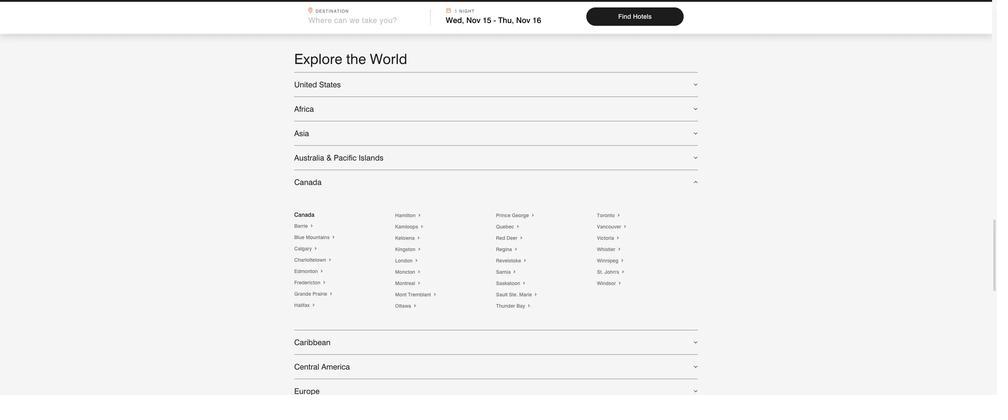 Task type: vqa. For each thing, say whether or not it's contained in the screenshot.
bottom the The
no



Task type: locate. For each thing, give the bounding box(es) containing it.
barrie
[[294, 223, 309, 229]]

hamilton
[[395, 213, 417, 218]]

australia & pacific islands button
[[294, 146, 698, 170]]

sault
[[496, 292, 508, 298]]

ottawa link
[[395, 303, 418, 309]]

montreal link
[[395, 281, 422, 286]]

find hotels
[[619, 13, 652, 20]]

arrow right image for winnipeg
[[620, 258, 625, 264]]

prince george link
[[496, 213, 535, 218]]

arrow right image for mont tremblant
[[433, 292, 438, 298]]

arrow right image for sault ste. marie
[[533, 292, 538, 298]]

arrow right image for hamilton
[[417, 213, 422, 218]]

central america button
[[294, 355, 698, 379]]

None search field
[[0, 2, 992, 34]]

america
[[322, 363, 350, 372]]

sault ste. marie link
[[496, 292, 538, 298]]

canada button
[[294, 170, 698, 194]]

nov left the 16
[[516, 16, 531, 25]]

st. john's link
[[597, 269, 626, 275]]

nov down night
[[466, 16, 481, 25]]

nov
[[466, 16, 481, 25], [516, 16, 531, 25]]

arrow right image for toronto
[[616, 213, 621, 218]]

arrow right image for halifax
[[311, 303, 316, 308]]

victoria link
[[597, 235, 621, 241]]

prairie
[[313, 291, 327, 297]]

2 nov from the left
[[516, 16, 531, 25]]

vancouver link
[[597, 224, 628, 230]]

mont tremblant link
[[395, 292, 438, 298]]

vancouver
[[597, 224, 623, 230]]

1 horizontal spatial nov
[[516, 16, 531, 25]]

caribbean
[[294, 338, 331, 347]]

prince
[[496, 213, 511, 218]]

canada down australia at the left of page
[[294, 178, 322, 187]]

arrow right image for fredericton
[[322, 280, 327, 286]]

united states
[[294, 80, 341, 89]]

1 nov from the left
[[466, 16, 481, 25]]

pacific
[[334, 153, 357, 162]]

-
[[494, 16, 496, 25]]

arrow right image for calgary
[[313, 246, 318, 252]]

kelowna link
[[395, 235, 421, 241]]

fredericton link
[[294, 280, 327, 286]]

arrow right image for quebec
[[516, 224, 521, 230]]

hamilton link
[[395, 213, 422, 218]]

grande
[[294, 291, 311, 297]]

kingston link
[[395, 247, 422, 252]]

find hotels button
[[587, 7, 684, 26]]

edmonton link
[[294, 269, 324, 274]]

arrow right image
[[616, 213, 621, 218], [420, 224, 425, 230], [516, 224, 521, 230], [623, 224, 628, 230], [616, 235, 621, 241], [417, 247, 422, 252], [328, 257, 333, 263], [620, 258, 625, 264], [417, 269, 422, 275], [417, 281, 422, 286], [617, 281, 622, 286], [329, 291, 334, 297], [311, 303, 316, 308], [413, 303, 418, 309]]

quebec link
[[496, 224, 521, 230]]

winnipeg
[[597, 258, 620, 264]]

toronto
[[597, 213, 616, 218]]

arrow right image for red deer
[[519, 235, 524, 241]]

0 horizontal spatial nov
[[466, 16, 481, 25]]

wed,
[[446, 16, 464, 25]]

&
[[326, 153, 332, 162]]

revelstoke link
[[496, 258, 528, 264]]

arrow right image for blue mountains
[[331, 235, 336, 240]]

explore
[[294, 50, 342, 67]]

arrow right image for kelowna
[[416, 235, 421, 241]]

islands
[[359, 153, 384, 162]]

arrow right image for kingston
[[417, 247, 422, 252]]

0 vertical spatial canada
[[294, 178, 322, 187]]

ottawa
[[395, 303, 413, 309]]

red deer
[[496, 235, 519, 241]]

winnipeg link
[[597, 258, 625, 264]]

canada
[[294, 178, 322, 187], [294, 212, 315, 218]]

canada up barrie link
[[294, 212, 315, 218]]

st. john's
[[597, 269, 621, 275]]

montreal
[[395, 281, 417, 286]]

halifax
[[294, 303, 311, 308]]

halifax link
[[294, 303, 316, 308]]

1 vertical spatial canada
[[294, 212, 315, 218]]

windsor link
[[597, 281, 622, 286]]

kamloops
[[395, 224, 420, 230]]

central
[[294, 363, 319, 372]]

prince george
[[496, 213, 531, 218]]

charlottetown
[[294, 257, 328, 263]]

grande prairie link
[[294, 291, 334, 297]]

united
[[294, 80, 317, 89]]

sault ste. marie
[[496, 292, 533, 298]]

1 canada from the top
[[294, 178, 322, 187]]

saskatoon
[[496, 281, 522, 286]]

arrow right image
[[417, 213, 422, 218], [531, 213, 535, 218], [309, 223, 314, 229], [331, 235, 336, 240], [416, 235, 421, 241], [519, 235, 524, 241], [313, 246, 318, 252], [514, 247, 519, 252], [617, 247, 622, 252], [414, 258, 419, 264], [523, 258, 528, 264], [319, 269, 324, 274], [512, 269, 517, 275], [621, 269, 626, 275], [322, 280, 327, 286], [522, 281, 527, 286], [433, 292, 438, 298], [533, 292, 538, 298], [527, 303, 532, 309]]

george
[[512, 213, 529, 218]]

arrow right image for grande prairie
[[329, 291, 334, 297]]



Task type: describe. For each thing, give the bounding box(es) containing it.
hotels
[[633, 13, 652, 20]]

calgary
[[294, 246, 313, 252]]

london link
[[395, 258, 419, 264]]

arrow right image for kamloops
[[420, 224, 425, 230]]

arrow right image for moncton
[[417, 269, 422, 275]]

red deer link
[[496, 235, 524, 241]]

mountains
[[306, 235, 330, 240]]

arrow right image for montreal
[[417, 281, 422, 286]]

find
[[619, 13, 631, 20]]

kingston
[[395, 247, 417, 252]]

none search field containing wed, nov 15 - thu, nov 16
[[0, 2, 992, 34]]

night
[[459, 9, 475, 14]]

bay
[[517, 303, 525, 309]]

marie
[[519, 292, 532, 298]]

the
[[346, 50, 366, 67]]

Destination text field
[[309, 16, 417, 25]]

15
[[483, 16, 492, 25]]

world
[[370, 50, 407, 67]]

arrow right image for saskatoon
[[522, 281, 527, 286]]

toronto link
[[597, 213, 621, 218]]

arrow right image for charlottetown
[[328, 257, 333, 263]]

explore the world
[[294, 50, 427, 67]]

destination field
[[309, 16, 426, 25]]

regina link
[[496, 247, 519, 252]]

united states button
[[294, 72, 698, 97]]

arrow right image for ottawa
[[413, 303, 418, 309]]

thunder bay
[[496, 303, 527, 309]]

canada inside dropdown button
[[294, 178, 322, 187]]

sarnia link
[[496, 269, 517, 275]]

whistler link
[[597, 247, 622, 252]]

1
[[455, 9, 458, 14]]

fredericton
[[294, 280, 322, 286]]

victoria
[[597, 235, 616, 241]]

arrow right image for london
[[414, 258, 419, 264]]

asia button
[[294, 121, 698, 145]]

saskatoon link
[[496, 281, 527, 286]]

arrow right image for prince george
[[531, 213, 535, 218]]

destination
[[316, 9, 349, 14]]

barrie link
[[294, 223, 314, 229]]

blue mountains
[[294, 235, 331, 240]]

charlottetown link
[[294, 257, 333, 263]]

africa
[[294, 104, 314, 114]]

thunder
[[496, 303, 515, 309]]

london
[[395, 258, 414, 264]]

kamloops link
[[395, 224, 425, 230]]

arrow right image for whistler
[[617, 247, 622, 252]]

2 canada from the top
[[294, 212, 315, 218]]

mont tremblant
[[395, 292, 433, 298]]

st.
[[597, 269, 603, 275]]

calgary link
[[294, 246, 318, 252]]

mont
[[395, 292, 407, 298]]

arrow right image for barrie
[[309, 223, 314, 229]]

john's
[[605, 269, 619, 275]]

sarnia
[[496, 269, 512, 275]]

thunder bay link
[[496, 303, 532, 309]]

arrow right image for thunder bay
[[527, 303, 532, 309]]

caribbean button
[[294, 331, 698, 355]]

africa button
[[294, 97, 698, 121]]

windsor
[[597, 281, 617, 286]]

whistler
[[597, 247, 617, 252]]

quebec
[[496, 224, 516, 230]]

australia & pacific islands
[[294, 153, 384, 162]]

arrow right image for vancouver
[[623, 224, 628, 230]]

arrow right image for victoria
[[616, 235, 621, 241]]

thu,
[[498, 16, 514, 25]]

asia
[[294, 129, 309, 138]]

regina
[[496, 247, 514, 252]]

deer
[[507, 235, 518, 241]]

kelowna
[[395, 235, 416, 241]]

states
[[319, 80, 341, 89]]

australia
[[294, 153, 324, 162]]

blue
[[294, 235, 305, 240]]

1 night wed, nov 15 - thu, nov 16
[[446, 9, 541, 25]]

moncton link
[[395, 269, 422, 275]]

central america
[[294, 363, 350, 372]]

revelstoke
[[496, 258, 523, 264]]

moncton
[[395, 269, 417, 275]]

arrow right image for sarnia
[[512, 269, 517, 275]]

arrow right image for windsor
[[617, 281, 622, 286]]

arrow right image for revelstoke
[[523, 258, 528, 264]]

edmonton
[[294, 269, 319, 274]]

arrow right image for edmonton
[[319, 269, 324, 274]]

arrow right image for st. john's
[[621, 269, 626, 275]]

arrow right image for regina
[[514, 247, 519, 252]]

grande prairie
[[294, 291, 329, 297]]



